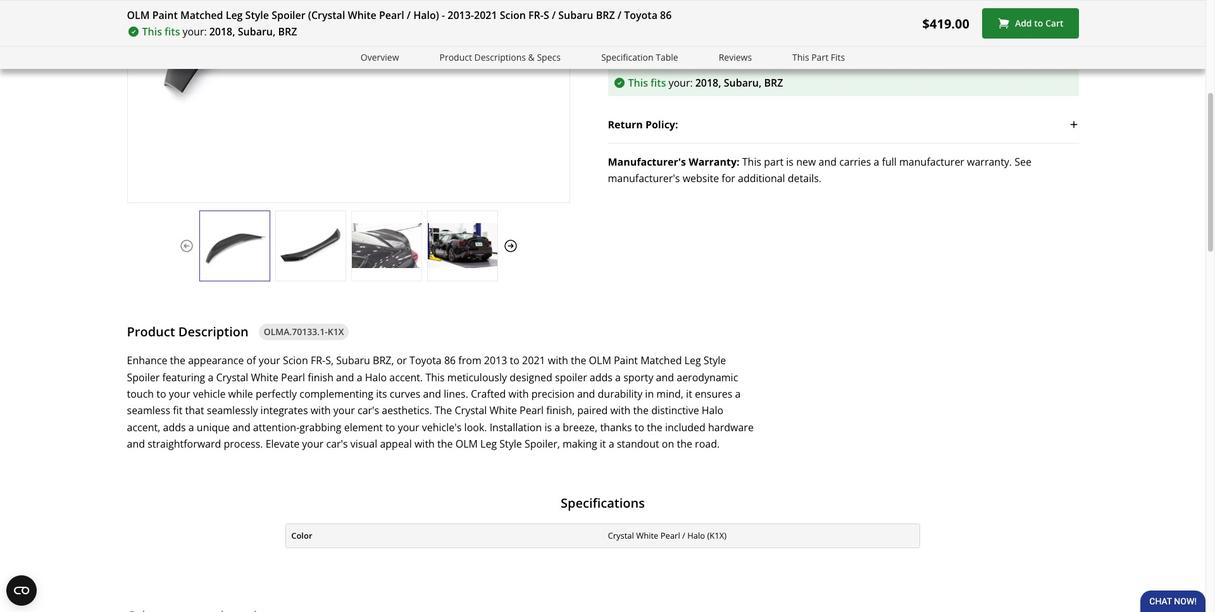 Task type: vqa. For each thing, say whether or not it's contained in the screenshot.
Scion inside the Enhance the appearance of your Scion FR-S, Subaru BRZ, or Toyota 86 from 2013 to 2021 with the OLM Paint Matched Leg Style Spoiler featuring a Crystal White Pearl finish and a Halo accent. This meticulously designed spoiler adds a sporty and aerodynamic touch to your vehicle while perfectly complementing its curves and lines. Crafted with precision and durability in mind, it ensures a seamless fit that seamlessly integrates with your car's aesthetics. The Crystal White Pearl finish, paired with the distinctive Halo accent, adds a unique and attention-grabbing element to your vehicle's look. Installation is a breeze, thanks to the included hardware and straightforward process. Elevate your car's visual appeal with the OLM Leg Style Spoiler, making it a standout on the road.
yes



Task type: describe. For each thing, give the bounding box(es) containing it.
add
[[1016, 17, 1032, 29]]

trusted
[[942, 8, 973, 19]]

(k1x)
[[708, 531, 727, 542]]

white up installation
[[490, 404, 517, 418]]

table
[[656, 51, 679, 63]]

process.
[[224, 438, 263, 452]]

from
[[459, 354, 482, 368]]

warranty.
[[968, 155, 1012, 169]]

olm paint matched leg style spoiler (crystal white pearl / halo) - 2013-2021 scion fr-s / subaru brz / toyota 86
[[127, 8, 672, 22]]

2021 inside enhance the appearance of your scion fr-s, subaru brz, or toyota 86 from 2013 to 2021 with the olm paint matched leg style spoiler featuring a crystal white pearl finish and a halo accent. this meticulously designed spoiler adds a sporty and aerodynamic touch to your vehicle while perfectly complementing its curves and lines. crafted with precision and durability in mind, it ensures a seamless fit that seamlessly integrates with your car's aesthetics. the crystal white pearl finish, paired with the distinctive halo accent, adds a unique and attention-grabbing element to your vehicle's look. installation is a breeze, thanks to the included hardware and straightforward process. elevate your car's visual appeal with the olm leg style spoiler, making it a standout on the road.
[[522, 354, 546, 368]]

authorized
[[651, 45, 693, 56]]

2 sku: a.70133.1-k1x,,olm paint matched leg style spoiler - crystal white pearl, image from the left
[[276, 224, 345, 269]]

$419.00
[[923, 15, 970, 32]]

and up complementing
[[336, 371, 354, 385]]

or
[[397, 354, 407, 368]]

2 vertical spatial style
[[500, 438, 522, 452]]

featuring
[[162, 371, 205, 385]]

and up paired
[[577, 388, 595, 401]]

of inside authorized dealer of olm
[[723, 45, 731, 56]]

0 horizontal spatial subaru,
[[238, 25, 276, 39]]

1 horizontal spatial your:
[[669, 76, 693, 90]]

0 vertical spatial 86
[[660, 8, 672, 22]]

white down specifications
[[636, 531, 659, 542]]

0 vertical spatial crystal
[[216, 371, 248, 385]]

1 horizontal spatial it
[[686, 388, 693, 401]]

your up fit
[[169, 388, 190, 401]]

to right touch
[[157, 388, 166, 401]]

specs
[[537, 51, 561, 63]]

to inside button
[[1035, 17, 1044, 29]]

road.
[[695, 438, 720, 452]]

0 vertical spatial fits
[[165, 25, 180, 39]]

vehicle
[[193, 388, 226, 401]]

go to right image image
[[503, 239, 518, 254]]

olma.70133.1-
[[264, 326, 328, 338]]

for
[[722, 172, 736, 186]]

manufacturer's
[[608, 155, 686, 169]]

0 horizontal spatial 2018,
[[209, 25, 235, 39]]

see
[[1015, 155, 1032, 169]]

a up durability
[[615, 371, 621, 385]]

/ left halo)
[[407, 8, 411, 22]]

/ left (k1x)
[[683, 531, 686, 542]]

fr- inside enhance the appearance of your scion fr-s, subaru brz, or toyota 86 from 2013 to 2021 with the olm paint matched leg style spoiler featuring a crystal white pearl finish and a halo accent. this meticulously designed spoiler adds a sporty and aerodynamic touch to your vehicle while perfectly complementing its curves and lines. crafted with precision and durability in mind, it ensures a seamless fit that seamlessly integrates with your car's aesthetics. the crystal white pearl finish, paired with the distinctive halo accent, adds a unique and attention-grabbing element to your vehicle's look. installation is a breeze, thanks to the included hardware and straightforward process. elevate your car's visual appeal with the olm leg style spoiler, making it a standout on the road.
[[311, 354, 326, 368]]

olm image
[[608, 42, 644, 60]]

aesthetics.
[[382, 404, 432, 418]]

and up process.
[[233, 421, 251, 435]]

crystal white pearl / halo (k1x)
[[608, 531, 727, 542]]

2 horizontal spatial crystal
[[608, 531, 634, 542]]

dealer
[[696, 45, 721, 56]]

return policy:
[[608, 118, 678, 132]]

straightforward
[[148, 438, 221, 452]]

the
[[435, 404, 452, 418]]

0 vertical spatial your:
[[183, 25, 207, 39]]

and down 'accent,'
[[127, 438, 145, 452]]

finish
[[308, 371, 334, 385]]

touch
[[127, 388, 154, 401]]

complementing
[[300, 388, 374, 401]]

(crystal
[[308, 8, 345, 22]]

standout
[[617, 438, 660, 452]]

1 horizontal spatial leg
[[481, 438, 497, 452]]

toyota inside enhance the appearance of your scion fr-s, subaru brz, or toyota 86 from 2013 to 2021 with the olm paint matched leg style spoiler featuring a crystal white pearl finish and a halo accent. this meticulously designed spoiler adds a sporty and aerodynamic touch to your vehicle while perfectly complementing its curves and lines. crafted with precision and durability in mind, it ensures a seamless fit that seamlessly integrates with your car's aesthetics. the crystal white pearl finish, paired with the distinctive halo accent, adds a unique and attention-grabbing element to your vehicle's look. installation is a breeze, thanks to the included hardware and straightforward process. elevate your car's visual appeal with the olm leg style spoiler, making it a standout on the road.
[[410, 354, 442, 368]]

specifications
[[561, 495, 645, 512]]

1 horizontal spatial brz
[[596, 8, 615, 22]]

rated excellent & trusted
[[868, 8, 973, 19]]

rated
[[868, 8, 892, 19]]

pearl left (k1x)
[[661, 531, 680, 542]]

halo)
[[414, 8, 439, 22]]

product for product description
[[127, 323, 175, 340]]

free
[[630, 8, 648, 19]]

part
[[812, 51, 829, 63]]

aerodynamic
[[677, 371, 738, 385]]

0 horizontal spatial adds
[[163, 421, 186, 435]]

olma.70133.1-k1x
[[264, 326, 344, 338]]

pearl left halo)
[[379, 8, 404, 22]]

fit
[[173, 404, 183, 418]]

return
[[608, 118, 643, 132]]

return policy: button
[[608, 107, 1079, 143]]

vehicle's
[[422, 421, 462, 435]]

this inside this part is new and carries a full manufacturer warranty. see manufacturer's website for additional details.
[[743, 155, 762, 169]]

2013
[[484, 354, 507, 368]]

0 vertical spatial leg
[[226, 8, 243, 22]]

in
[[645, 388, 654, 401]]

0 vertical spatial this fits your: 2018, subaru, brz
[[142, 25, 297, 39]]

carries
[[840, 155, 872, 169]]

s
[[544, 8, 549, 22]]

excellent
[[894, 8, 931, 19]]

cart
[[1046, 17, 1064, 29]]

0 horizontal spatial car's
[[326, 438, 348, 452]]

reviews link
[[719, 51, 752, 65]]

additional
[[738, 172, 786, 186]]

& for descriptions
[[528, 51, 535, 63]]

color
[[291, 531, 312, 542]]

product for product descriptions & specs
[[440, 51, 472, 63]]

pearl up installation
[[520, 404, 544, 418]]

meticulously
[[448, 371, 507, 385]]

with up spoiler
[[548, 354, 568, 368]]

manufacturer
[[900, 155, 965, 169]]

designed
[[510, 371, 553, 385]]

while
[[228, 388, 253, 401]]

grabbing
[[300, 421, 342, 435]]

durability
[[598, 388, 643, 401]]

1 horizontal spatial subaru
[[559, 8, 594, 22]]

1 vertical spatial fits
[[651, 76, 666, 90]]

white right the (crystal
[[348, 8, 377, 22]]

included
[[665, 421, 706, 435]]

your down grabbing
[[302, 438, 324, 452]]

a up complementing
[[357, 371, 363, 385]]

scion inside enhance the appearance of your scion fr-s, subaru brz, or toyota 86 from 2013 to 2021 with the olm paint matched leg style spoiler featuring a crystal white pearl finish and a halo accent. this meticulously designed spoiler adds a sporty and aerodynamic touch to your vehicle while perfectly complementing its curves and lines. crafted with precision and durability in mind, it ensures a seamless fit that seamlessly integrates with your car's aesthetics. the crystal white pearl finish, paired with the distinctive halo accent, adds a unique and attention-grabbing element to your vehicle's look. installation is a breeze, thanks to the included hardware and straightforward process. elevate your car's visual appeal with the olm leg style spoiler, making it a standout on the road.
[[283, 354, 308, 368]]

1 vertical spatial style
[[704, 354, 726, 368]]

your down aesthetics.
[[398, 421, 420, 435]]

s,
[[326, 354, 334, 368]]

with down the vehicle's
[[415, 438, 435, 452]]

new
[[797, 155, 816, 169]]

manufacturer's
[[608, 172, 680, 186]]

its
[[376, 388, 387, 401]]

-
[[442, 8, 445, 22]]

a right ensures
[[735, 388, 741, 401]]

elevate
[[266, 438, 300, 452]]

appearance
[[188, 354, 244, 368]]

0 vertical spatial adds
[[590, 371, 613, 385]]

this part fits link
[[793, 51, 845, 65]]

of inside enhance the appearance of your scion fr-s, subaru brz, or toyota 86 from 2013 to 2021 with the olm paint matched leg style spoiler featuring a crystal white pearl finish and a halo accent. this meticulously designed spoiler adds a sporty and aerodynamic touch to your vehicle while perfectly complementing its curves and lines. crafted with precision and durability in mind, it ensures a seamless fit that seamlessly integrates with your car's aesthetics. the crystal white pearl finish, paired with the distinctive halo accent, adds a unique and attention-grabbing element to your vehicle's look. installation is a breeze, thanks to the included hardware and straightforward process. elevate your car's visual appeal with the olm leg style spoiler, making it a standout on the road.
[[247, 354, 256, 368]]

& for excellent
[[933, 8, 940, 19]]

the down in
[[634, 404, 649, 418]]



Task type: locate. For each thing, give the bounding box(es) containing it.
1 horizontal spatial &
[[933, 8, 940, 19]]

halo up "its"
[[365, 371, 387, 385]]

1 vertical spatial is
[[545, 421, 552, 435]]

1 horizontal spatial spoiler
[[272, 8, 306, 22]]

2 vertical spatial halo
[[688, 531, 705, 542]]

of left olm link
[[723, 45, 731, 56]]

0 horizontal spatial is
[[545, 421, 552, 435]]

1 vertical spatial scion
[[283, 354, 308, 368]]

0 horizontal spatial leg
[[226, 8, 243, 22]]

1 horizontal spatial style
[[500, 438, 522, 452]]

olm
[[127, 8, 150, 22], [733, 45, 752, 56], [589, 354, 612, 368], [456, 438, 478, 452]]

2 horizontal spatial style
[[704, 354, 726, 368]]

your up perfectly
[[259, 354, 280, 368]]

precision
[[532, 388, 575, 401]]

and right new
[[819, 155, 837, 169]]

0 vertical spatial is
[[787, 155, 794, 169]]

0 horizontal spatial fits
[[165, 25, 180, 39]]

0 vertical spatial it
[[686, 388, 693, 401]]

style
[[245, 8, 269, 22], [704, 354, 726, 368], [500, 438, 522, 452]]

1 vertical spatial &
[[528, 51, 535, 63]]

& left "specs"
[[528, 51, 535, 63]]

0 horizontal spatial subaru
[[336, 354, 370, 368]]

olm inside authorized dealer of olm
[[733, 45, 752, 56]]

with up grabbing
[[311, 404, 331, 418]]

and
[[819, 155, 837, 169], [336, 371, 354, 385], [656, 371, 674, 385], [423, 388, 441, 401], [577, 388, 595, 401], [233, 421, 251, 435], [127, 438, 145, 452]]

1 vertical spatial your:
[[669, 76, 693, 90]]

it right mind,
[[686, 388, 693, 401]]

1 vertical spatial adds
[[163, 421, 186, 435]]

0 vertical spatial style
[[245, 8, 269, 22]]

to right add
[[1035, 17, 1044, 29]]

0 vertical spatial paint
[[152, 8, 178, 22]]

1 sku: a.70133.1-k1x,,olm paint matched leg style spoiler - crystal white pearl, image from the left
[[200, 224, 269, 269]]

4 sku: a.70133.1-k1x,,olm paint matched leg style spoiler - crystal white pearl, image from the left
[[428, 224, 497, 269]]

0 horizontal spatial crystal
[[216, 371, 248, 385]]

a inside this part is new and carries a full manufacturer warranty. see manufacturer's website for additional details.
[[874, 155, 880, 169]]

this fits your: 2018, subaru, brz
[[142, 25, 297, 39], [628, 76, 784, 90]]

product description
[[127, 323, 249, 340]]

crystal
[[216, 371, 248, 385], [455, 404, 487, 418], [608, 531, 634, 542]]

toyota right 'or'
[[410, 354, 442, 368]]

2 horizontal spatial leg
[[685, 354, 701, 368]]

fits
[[831, 51, 845, 63]]

halo left (k1x)
[[688, 531, 705, 542]]

subaru inside enhance the appearance of your scion fr-s, subaru brz, or toyota 86 from 2013 to 2021 with the olm paint matched leg style spoiler featuring a crystal white pearl finish and a halo accent. this meticulously designed spoiler adds a sporty and aerodynamic touch to your vehicle while perfectly complementing its curves and lines. crafted with precision and durability in mind, it ensures a seamless fit that seamlessly integrates with your car's aesthetics. the crystal white pearl finish, paired with the distinctive halo accent, adds a unique and attention-grabbing element to your vehicle's look. installation is a breeze, thanks to the included hardware and straightforward process. elevate your car's visual appeal with the olm leg style spoiler, making it a standout on the road.
[[336, 354, 370, 368]]

1 horizontal spatial subaru,
[[724, 76, 762, 90]]

the down the vehicle's
[[438, 438, 453, 452]]

overview
[[361, 51, 399, 63]]

it down thanks
[[600, 438, 606, 452]]

open widget image
[[6, 576, 37, 607]]

pearl
[[379, 8, 404, 22], [281, 371, 305, 385], [520, 404, 544, 418], [661, 531, 680, 542]]

spoiler left the (crystal
[[272, 8, 306, 22]]

3 sku: a.70133.1-k1x,,olm paint matched leg style spoiler - crystal white pearl, image from the left
[[352, 224, 421, 269]]

1 vertical spatial fr-
[[311, 354, 326, 368]]

subaru right the s,
[[336, 354, 370, 368]]

a down thanks
[[609, 438, 615, 452]]

pearl up perfectly
[[281, 371, 305, 385]]

spoiler inside enhance the appearance of your scion fr-s, subaru brz, or toyota 86 from 2013 to 2021 with the olm paint matched leg style spoiler featuring a crystal white pearl finish and a halo accent. this meticulously designed spoiler adds a sporty and aerodynamic touch to your vehicle while perfectly complementing its curves and lines. crafted with precision and durability in mind, it ensures a seamless fit that seamlessly integrates with your car's aesthetics. the crystal white pearl finish, paired with the distinctive halo accent, adds a unique and attention-grabbing element to your vehicle's look. installation is a breeze, thanks to the included hardware and straightforward process. elevate your car's visual appeal with the olm leg style spoiler, making it a standout on the road.
[[127, 371, 160, 385]]

the up spoiler
[[571, 354, 587, 368]]

0 vertical spatial fr-
[[529, 8, 544, 22]]

1 vertical spatial paint
[[614, 354, 638, 368]]

0 horizontal spatial 86
[[444, 354, 456, 368]]

86 inside enhance the appearance of your scion fr-s, subaru brz, or toyota 86 from 2013 to 2021 with the olm paint matched leg style spoiler featuring a crystal white pearl finish and a halo accent. this meticulously designed spoiler adds a sporty and aerodynamic touch to your vehicle while perfectly complementing its curves and lines. crafted with precision and durability in mind, it ensures a seamless fit that seamlessly integrates with your car's aesthetics. the crystal white pearl finish, paired with the distinctive halo accent, adds a unique and attention-grabbing element to your vehicle's look. installation is a breeze, thanks to the included hardware and straightforward process. elevate your car's visual appeal with the olm leg style spoiler, making it a standout on the road.
[[444, 354, 456, 368]]

fits
[[165, 25, 180, 39], [651, 76, 666, 90]]

adds up durability
[[590, 371, 613, 385]]

1 horizontal spatial fits
[[651, 76, 666, 90]]

this part is new and carries a full manufacturer warranty. see manufacturer's website for additional details.
[[608, 155, 1032, 186]]

manufacturer's warranty:
[[608, 155, 740, 169]]

with down designed
[[509, 388, 529, 401]]

halo down ensures
[[702, 404, 724, 418]]

subaru right s
[[559, 8, 594, 22]]

0 horizontal spatial spoiler
[[127, 371, 160, 385]]

1 horizontal spatial matched
[[641, 354, 682, 368]]

full
[[882, 155, 897, 169]]

seamless
[[127, 404, 170, 418]]

1 horizontal spatial toyota
[[624, 8, 658, 22]]

and up mind,
[[656, 371, 674, 385]]

86 right free
[[660, 8, 672, 22]]

1 vertical spatial 86
[[444, 354, 456, 368]]

1 vertical spatial 2018,
[[696, 76, 722, 90]]

0 horizontal spatial product
[[127, 323, 175, 340]]

on
[[662, 438, 675, 452]]

a left full
[[874, 155, 880, 169]]

0 vertical spatial car's
[[358, 404, 379, 418]]

1 vertical spatial car's
[[326, 438, 348, 452]]

is inside enhance the appearance of your scion fr-s, subaru brz, or toyota 86 from 2013 to 2021 with the olm paint matched leg style spoiler featuring a crystal white pearl finish and a halo accent. this meticulously designed spoiler adds a sporty and aerodynamic touch to your vehicle while perfectly complementing its curves and lines. crafted with precision and durability in mind, it ensures a seamless fit that seamlessly integrates with your car's aesthetics. the crystal white pearl finish, paired with the distinctive halo accent, adds a unique and attention-grabbing element to your vehicle's look. installation is a breeze, thanks to the included hardware and straightforward process. elevate your car's visual appeal with the olm leg style spoiler, making it a standout on the road.
[[545, 421, 552, 435]]

with down durability
[[611, 404, 631, 418]]

add to cart button
[[983, 8, 1079, 39]]

0 horizontal spatial style
[[245, 8, 269, 22]]

your
[[259, 354, 280, 368], [169, 388, 190, 401], [334, 404, 355, 418], [398, 421, 420, 435], [302, 438, 324, 452]]

specification table link
[[601, 51, 679, 65]]

1 vertical spatial crystal
[[455, 404, 487, 418]]

paint inside enhance the appearance of your scion fr-s, subaru brz, or toyota 86 from 2013 to 2021 with the olm paint matched leg style spoiler featuring a crystal white pearl finish and a halo accent. this meticulously designed spoiler adds a sporty and aerodynamic touch to your vehicle while perfectly complementing its curves and lines. crafted with precision and durability in mind, it ensures a seamless fit that seamlessly integrates with your car's aesthetics. the crystal white pearl finish, paired with the distinctive halo accent, adds a unique and attention-grabbing element to your vehicle's look. installation is a breeze, thanks to the included hardware and straightforward process. elevate your car's visual appeal with the olm leg style spoiler, making it a standout on the road.
[[614, 354, 638, 368]]

adds
[[590, 371, 613, 385], [163, 421, 186, 435]]

the up featuring
[[170, 354, 186, 368]]

the up on
[[647, 421, 663, 435]]

0 horizontal spatial of
[[247, 354, 256, 368]]

free shipping!
[[630, 8, 688, 19]]

1 vertical spatial subaru
[[336, 354, 370, 368]]

spoiler up touch
[[127, 371, 160, 385]]

0 horizontal spatial fr-
[[311, 354, 326, 368]]

to up the appeal
[[386, 421, 395, 435]]

2021 right the '-'
[[474, 8, 497, 22]]

finish,
[[547, 404, 575, 418]]

seamlessly
[[207, 404, 258, 418]]

0 vertical spatial brz
[[596, 8, 615, 22]]

is inside this part is new and carries a full manufacturer warranty. see manufacturer's website for additional details.
[[787, 155, 794, 169]]

1 vertical spatial subaru,
[[724, 76, 762, 90]]

1 horizontal spatial 2021
[[522, 354, 546, 368]]

installation
[[490, 421, 542, 435]]

car's down grabbing
[[326, 438, 348, 452]]

to up standout
[[635, 421, 645, 435]]

look.
[[464, 421, 487, 435]]

1 vertical spatial halo
[[702, 404, 724, 418]]

hardware
[[709, 421, 754, 435]]

0 horizontal spatial 2021
[[474, 8, 497, 22]]

and up the
[[423, 388, 441, 401]]

is up spoiler,
[[545, 421, 552, 435]]

specification
[[601, 51, 654, 63]]

this part fits
[[793, 51, 845, 63]]

0 horizontal spatial it
[[600, 438, 606, 452]]

0 vertical spatial 2021
[[474, 8, 497, 22]]

0 vertical spatial subaru,
[[238, 25, 276, 39]]

product up enhance
[[127, 323, 175, 340]]

0 horizontal spatial brz
[[278, 25, 297, 39]]

2 horizontal spatial brz
[[765, 76, 784, 90]]

0 horizontal spatial scion
[[283, 354, 308, 368]]

1 vertical spatial 2021
[[522, 354, 546, 368]]

olm link
[[733, 44, 752, 58]]

product descriptions & specs
[[440, 51, 561, 63]]

toyota up olm "image"
[[624, 8, 658, 22]]

1 vertical spatial this fits your: 2018, subaru, brz
[[628, 76, 784, 90]]

0 horizontal spatial paint
[[152, 8, 178, 22]]

1 horizontal spatial paint
[[614, 354, 638, 368]]

0 vertical spatial of
[[723, 45, 731, 56]]

fr- up "specs"
[[529, 8, 544, 22]]

/
[[407, 8, 411, 22], [552, 8, 556, 22], [618, 8, 622, 22], [683, 531, 686, 542]]

attention-
[[253, 421, 300, 435]]

of
[[723, 45, 731, 56], [247, 354, 256, 368]]

and inside this part is new and carries a full manufacturer warranty. see manufacturer's website for additional details.
[[819, 155, 837, 169]]

specification table
[[601, 51, 679, 63]]

1 horizontal spatial 86
[[660, 8, 672, 22]]

enhance
[[127, 354, 167, 368]]

2 vertical spatial brz
[[765, 76, 784, 90]]

2 vertical spatial crystal
[[608, 531, 634, 542]]

appeal
[[380, 438, 412, 452]]

1 horizontal spatial car's
[[358, 404, 379, 418]]

your down complementing
[[334, 404, 355, 418]]

0 horizontal spatial matched
[[180, 8, 223, 22]]

86 left from at the bottom of page
[[444, 354, 456, 368]]

0 vertical spatial toyota
[[624, 8, 658, 22]]

1 vertical spatial spoiler
[[127, 371, 160, 385]]

policy:
[[646, 118, 678, 132]]

product descriptions & specs link
[[440, 51, 561, 65]]

2013-
[[448, 8, 474, 22]]

0 vertical spatial subaru
[[559, 8, 594, 22]]

0 vertical spatial spoiler
[[272, 8, 306, 22]]

/ right s
[[552, 8, 556, 22]]

of up while
[[247, 354, 256, 368]]

spoiler
[[272, 8, 306, 22], [127, 371, 160, 385]]

crystal down specifications
[[608, 531, 634, 542]]

sporty
[[624, 371, 654, 385]]

product
[[440, 51, 472, 63], [127, 323, 175, 340]]

mind,
[[657, 388, 684, 401]]

0 vertical spatial product
[[440, 51, 472, 63]]

product down 2013-
[[440, 51, 472, 63]]

a down that
[[189, 421, 194, 435]]

toyota
[[624, 8, 658, 22], [410, 354, 442, 368]]

2 vertical spatial leg
[[481, 438, 497, 452]]

1 horizontal spatial product
[[440, 51, 472, 63]]

this inside enhance the appearance of your scion fr-s, subaru brz, or toyota 86 from 2013 to 2021 with the olm paint matched leg style spoiler featuring a crystal white pearl finish and a halo accent. this meticulously designed spoiler adds a sporty and aerodynamic touch to your vehicle while perfectly complementing its curves and lines. crafted with precision and durability in mind, it ensures a seamless fit that seamlessly integrates with your car's aesthetics. the crystal white pearl finish, paired with the distinctive halo accent, adds a unique and attention-grabbing element to your vehicle's look. installation is a breeze, thanks to the included hardware and straightforward process. elevate your car's visual appeal with the olm leg style spoiler, making it a standout on the road.
[[426, 371, 445, 385]]

1 horizontal spatial 2018,
[[696, 76, 722, 90]]

to
[[1035, 17, 1044, 29], [510, 354, 520, 368], [157, 388, 166, 401], [386, 421, 395, 435], [635, 421, 645, 435]]

1 vertical spatial it
[[600, 438, 606, 452]]

integrates
[[261, 404, 308, 418]]

reviews
[[719, 51, 752, 63]]

1 horizontal spatial scion
[[500, 8, 526, 22]]

1 vertical spatial toyota
[[410, 354, 442, 368]]

1 vertical spatial product
[[127, 323, 175, 340]]

matched
[[180, 8, 223, 22], [641, 354, 682, 368]]

0 vertical spatial matched
[[180, 8, 223, 22]]

sku: a.70133.1-k1x,,olm paint matched leg style spoiler - crystal white pearl, image
[[200, 224, 269, 269], [276, 224, 345, 269], [352, 224, 421, 269], [428, 224, 497, 269]]

leg
[[226, 8, 243, 22], [685, 354, 701, 368], [481, 438, 497, 452]]

visual
[[351, 438, 378, 452]]

0 horizontal spatial toyota
[[410, 354, 442, 368]]

accent.
[[390, 371, 423, 385]]

1 vertical spatial of
[[247, 354, 256, 368]]

brz,
[[373, 354, 394, 368]]

0 horizontal spatial &
[[528, 51, 535, 63]]

breeze,
[[563, 421, 598, 435]]

thanks
[[600, 421, 632, 435]]

matched inside enhance the appearance of your scion fr-s, subaru brz, or toyota 86 from 2013 to 2021 with the olm paint matched leg style spoiler featuring a crystal white pearl finish and a halo accent. this meticulously designed spoiler adds a sporty and aerodynamic touch to your vehicle while perfectly complementing its curves and lines. crafted with precision and durability in mind, it ensures a seamless fit that seamlessly integrates with your car's aesthetics. the crystal white pearl finish, paired with the distinctive halo accent, adds a unique and attention-grabbing element to your vehicle's look. installation is a breeze, thanks to the included hardware and straightforward process. elevate your car's visual appeal with the olm leg style spoiler, making it a standout on the road.
[[641, 354, 682, 368]]

1 vertical spatial leg
[[685, 354, 701, 368]]

to right 2013
[[510, 354, 520, 368]]

details.
[[788, 172, 822, 186]]

a up vehicle
[[208, 371, 214, 385]]

1 horizontal spatial fr-
[[529, 8, 544, 22]]

0 vertical spatial scion
[[500, 8, 526, 22]]

spoiler
[[555, 371, 587, 385]]

crafted
[[471, 388, 506, 401]]

a down finish,
[[555, 421, 560, 435]]

scion left s
[[500, 8, 526, 22]]

1 horizontal spatial of
[[723, 45, 731, 56]]

& left the trusted
[[933, 8, 940, 19]]

a
[[874, 155, 880, 169], [208, 371, 214, 385], [357, 371, 363, 385], [615, 371, 621, 385], [735, 388, 741, 401], [189, 421, 194, 435], [555, 421, 560, 435], [609, 438, 615, 452]]

2021 up designed
[[522, 354, 546, 368]]

0 vertical spatial &
[[933, 8, 940, 19]]

adds down fit
[[163, 421, 186, 435]]

the
[[170, 354, 186, 368], [571, 354, 587, 368], [634, 404, 649, 418], [647, 421, 663, 435], [438, 438, 453, 452], [677, 438, 693, 452]]

white up perfectly
[[251, 371, 279, 385]]

car's up element
[[358, 404, 379, 418]]

website
[[683, 172, 719, 186]]

shipping!
[[650, 8, 688, 19]]

paired
[[578, 404, 608, 418]]

halo
[[365, 371, 387, 385], [702, 404, 724, 418], [688, 531, 705, 542]]

crystal up while
[[216, 371, 248, 385]]

0 horizontal spatial your:
[[183, 25, 207, 39]]

1 horizontal spatial crystal
[[455, 404, 487, 418]]

paint
[[152, 8, 178, 22], [614, 354, 638, 368]]

1 horizontal spatial is
[[787, 155, 794, 169]]

86
[[660, 8, 672, 22], [444, 354, 456, 368]]

1 vertical spatial brz
[[278, 25, 297, 39]]

/ left free
[[618, 8, 622, 22]]

crystal up look.
[[455, 404, 487, 418]]

k1x
[[328, 326, 344, 338]]

is right the part
[[787, 155, 794, 169]]

the right on
[[677, 438, 693, 452]]

0 vertical spatial halo
[[365, 371, 387, 385]]

add to cart
[[1016, 17, 1064, 29]]

description
[[178, 323, 249, 340]]

overview link
[[361, 51, 399, 65]]

distinctive
[[652, 404, 699, 418]]

descriptions
[[475, 51, 526, 63]]

fr- up finish
[[311, 354, 326, 368]]

ensures
[[695, 388, 733, 401]]

1 horizontal spatial adds
[[590, 371, 613, 385]]

scion down olma.70133.1-
[[283, 354, 308, 368]]

1 horizontal spatial this fits your: 2018, subaru, brz
[[628, 76, 784, 90]]

part
[[764, 155, 784, 169]]



